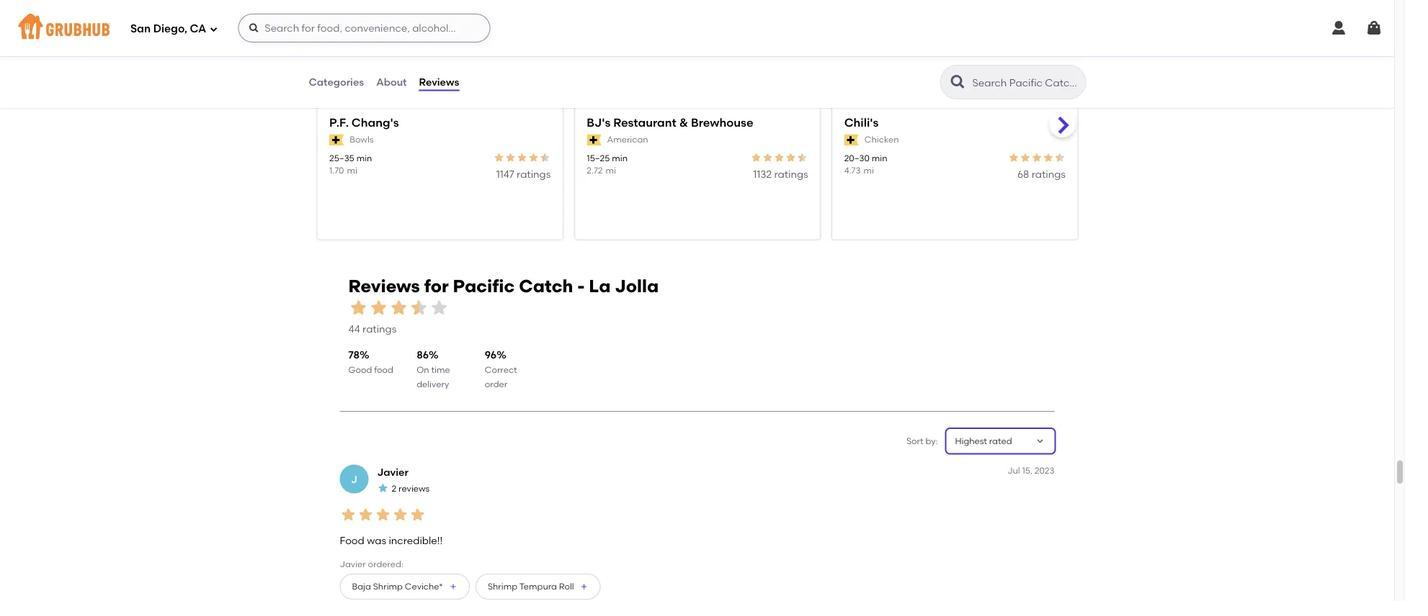 Task type: locate. For each thing, give the bounding box(es) containing it.
shrimp down ordered:
[[373, 582, 403, 593]]

p.f. chang's
[[329, 116, 399, 130]]

p.f. chang's link
[[329, 115, 551, 131]]

reviews
[[419, 76, 459, 88], [349, 276, 420, 297]]

star icon image
[[493, 152, 504, 164], [504, 152, 516, 164], [516, 152, 528, 164], [528, 152, 539, 164], [539, 152, 551, 164], [539, 152, 551, 164], [751, 152, 762, 164], [762, 152, 774, 164], [774, 152, 785, 164], [785, 152, 797, 164], [797, 152, 808, 164], [797, 152, 808, 164], [1008, 152, 1020, 164], [1020, 152, 1031, 164], [1031, 152, 1043, 164], [1043, 152, 1054, 164], [1054, 152, 1066, 164], [1054, 152, 1066, 164], [349, 298, 369, 318], [369, 298, 389, 318], [389, 298, 409, 318], [409, 298, 429, 318], [409, 298, 429, 318], [429, 298, 449, 318], [377, 483, 389, 494], [340, 507, 357, 524], [357, 507, 374, 524], [374, 507, 392, 524], [392, 507, 409, 524], [409, 507, 426, 524]]

catch
[[519, 276, 573, 297]]

min for chang's
[[356, 153, 372, 163]]

subscription pass image down bj's
[[587, 134, 601, 146]]

svg image
[[1366, 19, 1383, 37], [248, 22, 260, 34]]

bj's restaurant & brewhouse link
[[587, 115, 808, 131]]

bj's restaurant & brewhouse
[[587, 116, 753, 130]]

44 ratings
[[349, 323, 397, 335]]

ratings right 68
[[1032, 168, 1066, 181]]

1 horizontal spatial svg image
[[1331, 19, 1348, 37]]

3 mi from the left
[[864, 165, 874, 176]]

min inside the 15–25 min 2.72 mi
[[612, 153, 628, 163]]

chili's
[[844, 116, 879, 130]]

0 horizontal spatial shrimp
[[373, 582, 403, 593]]

highest
[[955, 436, 987, 447]]

0 vertical spatial reviews
[[419, 76, 459, 88]]

for
[[424, 276, 449, 297]]

sort by:
[[907, 436, 938, 447]]

68 ratings
[[1017, 168, 1066, 181]]

p.f. chang's logo image
[[318, 8, 562, 129]]

reviews up the p.f. chang's link
[[419, 76, 459, 88]]

plus icon image for ceviche*
[[449, 583, 458, 592]]

shrimp left tempura
[[488, 582, 518, 593]]

ratings right 1147
[[517, 168, 551, 181]]

reviews inside button
[[419, 76, 459, 88]]

good
[[349, 365, 372, 375]]

0 horizontal spatial min
[[356, 153, 372, 163]]

pacific
[[453, 276, 515, 297]]

shrimp tempura roll
[[488, 582, 574, 593]]

jul 15, 2023
[[1008, 466, 1055, 477]]

1 min from the left
[[356, 153, 372, 163]]

min for restaurant
[[612, 153, 628, 163]]

86 on time delivery
[[417, 349, 450, 390]]

2 min from the left
[[612, 153, 628, 163]]

ratings for bj's restaurant & brewhouse
[[774, 168, 808, 181]]

reviews up 44 ratings
[[349, 276, 420, 297]]

jolla
[[615, 276, 659, 297]]

2 mi from the left
[[605, 165, 616, 176]]

-
[[578, 276, 585, 297]]

san diego, ca
[[130, 22, 206, 35]]

ratings right 44
[[363, 323, 397, 335]]

diego,
[[153, 22, 187, 35]]

subscription pass image for bj's
[[587, 134, 601, 146]]

plus icon image right ceviche* at the bottom left of page
[[449, 583, 458, 592]]

15–25 min 2.72 mi
[[587, 153, 628, 176]]

mi right 4.73
[[864, 165, 874, 176]]

1 horizontal spatial svg image
[[1366, 19, 1383, 37]]

plus icon image right roll
[[580, 583, 589, 592]]

Sort by: field
[[955, 436, 1013, 448]]

by:
[[926, 436, 938, 447]]

1 horizontal spatial plus icon image
[[580, 583, 589, 592]]

shrimp tempura roll button
[[476, 575, 601, 601]]

25–35
[[329, 153, 354, 163]]

mi inside the 15–25 min 2.72 mi
[[605, 165, 616, 176]]

78 good food
[[349, 349, 393, 375]]

1 horizontal spatial mi
[[605, 165, 616, 176]]

2.72
[[587, 165, 603, 176]]

shrimp
[[373, 582, 403, 593], [488, 582, 518, 593]]

1 subscription pass image from the left
[[329, 134, 344, 146]]

shrimp inside button
[[488, 582, 518, 593]]

0 vertical spatial javier
[[377, 466, 409, 479]]

baja shrimp ceviche* button
[[340, 575, 470, 601]]

20–30 min 4.73 mi
[[844, 153, 887, 176]]

roll
[[559, 582, 574, 593]]

min inside "25–35 min 1.70 mi"
[[356, 153, 372, 163]]

0 horizontal spatial svg image
[[209, 25, 218, 34]]

min
[[356, 153, 372, 163], [612, 153, 628, 163], [872, 153, 887, 163]]

min down bowls
[[356, 153, 372, 163]]

0 horizontal spatial plus icon image
[[449, 583, 458, 592]]

ca
[[190, 22, 206, 35]]

correct
[[485, 365, 517, 375]]

was
[[367, 535, 386, 547]]

caret down icon image
[[1035, 436, 1046, 448]]

food
[[374, 365, 393, 375]]

ratings right the 1132
[[774, 168, 808, 181]]

plus icon image inside baja shrimp ceviche* "button"
[[449, 583, 458, 592]]

2 reviews
[[392, 484, 430, 494]]

min down chicken
[[872, 153, 887, 163]]

plus icon image inside shrimp tempura roll button
[[580, 583, 589, 592]]

3 min from the left
[[872, 153, 887, 163]]

order
[[485, 379, 508, 390]]

1 shrimp from the left
[[373, 582, 403, 593]]

javier
[[377, 466, 409, 479], [340, 560, 366, 570]]

javier for javier
[[377, 466, 409, 479]]

2 horizontal spatial mi
[[864, 165, 874, 176]]

chicken
[[865, 135, 899, 145]]

mi
[[347, 165, 357, 176], [605, 165, 616, 176], [864, 165, 874, 176]]

javier for javier ordered:
[[340, 560, 366, 570]]

reviews for reviews for pacific catch - la jolla
[[349, 276, 420, 297]]

subscription pass image
[[329, 134, 344, 146], [587, 134, 601, 146]]

1 mi from the left
[[347, 165, 357, 176]]

0 horizontal spatial mi
[[347, 165, 357, 176]]

chili's link
[[844, 115, 1066, 131]]

78
[[349, 349, 360, 361]]

1 vertical spatial javier
[[340, 560, 366, 570]]

mi right 2.72
[[605, 165, 616, 176]]

1147
[[496, 168, 514, 181]]

0 horizontal spatial javier
[[340, 560, 366, 570]]

0 horizontal spatial subscription pass image
[[329, 134, 344, 146]]

javier down the food
[[340, 560, 366, 570]]

2 shrimp from the left
[[488, 582, 518, 593]]

2
[[392, 484, 397, 494]]

sort
[[907, 436, 924, 447]]

2 plus icon image from the left
[[580, 583, 589, 592]]

2 subscription pass image from the left
[[587, 134, 601, 146]]

2 horizontal spatial min
[[872, 153, 887, 163]]

bowls
[[349, 135, 373, 145]]

javier ordered:
[[340, 560, 404, 570]]

1 horizontal spatial subscription pass image
[[587, 134, 601, 146]]

svg image
[[1331, 19, 1348, 37], [209, 25, 218, 34]]

ratings
[[517, 168, 551, 181], [774, 168, 808, 181], [1032, 168, 1066, 181], [363, 323, 397, 335]]

25–35 min 1.70 mi
[[329, 153, 372, 176]]

reviews button
[[419, 56, 460, 108]]

javier up 2
[[377, 466, 409, 479]]

1 horizontal spatial min
[[612, 153, 628, 163]]

subscription pass image down p.f.
[[329, 134, 344, 146]]

1 horizontal spatial javier
[[377, 466, 409, 479]]

bj's
[[587, 116, 610, 130]]

&
[[679, 116, 688, 130]]

1 plus icon image from the left
[[449, 583, 458, 592]]

mi inside "25–35 min 1.70 mi"
[[347, 165, 357, 176]]

min down american
[[612, 153, 628, 163]]

mi right 1.70
[[347, 165, 357, 176]]

chili's logo image
[[833, 8, 1077, 129]]

about button
[[376, 56, 408, 108]]

1 vertical spatial reviews
[[349, 276, 420, 297]]

plus icon image
[[449, 583, 458, 592], [580, 583, 589, 592]]

2023
[[1035, 466, 1055, 477]]

1 horizontal spatial shrimp
[[488, 582, 518, 593]]



Task type: describe. For each thing, give the bounding box(es) containing it.
about
[[376, 76, 407, 88]]

15,
[[1022, 466, 1033, 477]]

4.73
[[844, 165, 861, 176]]

rated
[[990, 436, 1013, 447]]

bj's restaurant & brewhouse logo image
[[575, 8, 820, 129]]

subscription pass image for p.f.
[[329, 134, 344, 146]]

shrimp inside "button"
[[373, 582, 403, 593]]

reviews
[[399, 484, 430, 494]]

ordered:
[[368, 560, 404, 570]]

chang's
[[351, 116, 399, 130]]

j
[[351, 474, 357, 486]]

jul
[[1008, 466, 1020, 477]]

Search for food, convenience, alcohol... search field
[[238, 14, 490, 43]]

20–30
[[844, 153, 870, 163]]

ceviche*
[[405, 582, 443, 593]]

reviews for pacific catch - la jolla
[[349, 276, 659, 297]]

san
[[130, 22, 151, 35]]

86
[[417, 349, 429, 361]]

min inside the 20–30 min 4.73 mi
[[872, 153, 887, 163]]

on
[[417, 365, 429, 375]]

44
[[349, 323, 360, 335]]

food was incredible!!
[[340, 535, 443, 547]]

categories button
[[308, 56, 365, 108]]

1.70
[[329, 165, 344, 176]]

subscription pass image
[[844, 134, 859, 146]]

american
[[607, 135, 648, 145]]

mi for chang's
[[347, 165, 357, 176]]

Search Pacific Catch - La Jolla search field
[[971, 76, 1082, 89]]

0 horizontal spatial svg image
[[248, 22, 260, 34]]

tempura
[[520, 582, 557, 593]]

food
[[340, 535, 365, 547]]

1132
[[753, 168, 772, 181]]

la
[[589, 276, 611, 297]]

delivery
[[417, 379, 449, 390]]

reviews for reviews
[[419, 76, 459, 88]]

mi inside the 20–30 min 4.73 mi
[[864, 165, 874, 176]]

restaurant
[[613, 116, 676, 130]]

p.f.
[[329, 116, 349, 130]]

search icon image
[[950, 74, 967, 91]]

highest rated
[[955, 436, 1013, 447]]

96
[[485, 349, 497, 361]]

ratings for p.f. chang's
[[517, 168, 551, 181]]

mi for restaurant
[[605, 165, 616, 176]]

1147 ratings
[[496, 168, 551, 181]]

incredible!!
[[389, 535, 443, 547]]

ratings for chili's
[[1032, 168, 1066, 181]]

plus icon image for roll
[[580, 583, 589, 592]]

96 correct order
[[485, 349, 517, 390]]

baja
[[352, 582, 371, 593]]

categories
[[309, 76, 364, 88]]

68
[[1017, 168, 1029, 181]]

1132 ratings
[[753, 168, 808, 181]]

brewhouse
[[691, 116, 753, 130]]

main navigation navigation
[[0, 0, 1395, 56]]

time
[[431, 365, 450, 375]]

baja shrimp ceviche*
[[352, 582, 443, 593]]

15–25
[[587, 153, 610, 163]]



Task type: vqa. For each thing, say whether or not it's contained in the screenshot.
left 20–35 min
no



